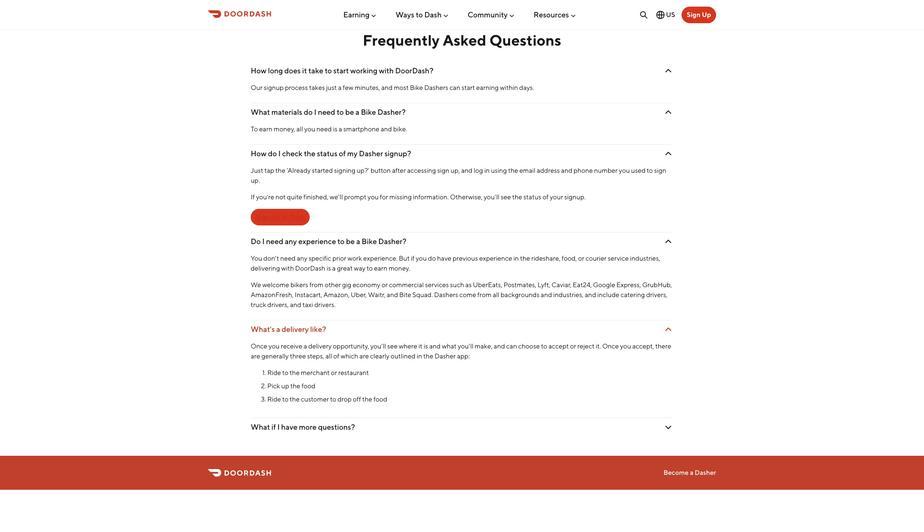 Task type: describe. For each thing, give the bounding box(es) containing it.
1 vertical spatial have
[[281, 423, 298, 432]]

what
[[442, 343, 457, 351]]

is inside the "you don't need any specific prior work experience. but if you do have previous experience in the rideshare, food, or courier service industries, delivering with doordash is a great way to earn money."
[[327, 265, 331, 273]]

and left most
[[381, 84, 393, 92]]

0 vertical spatial bike
[[410, 84, 423, 92]]

1 sign from the left
[[437, 167, 449, 175]]

i left more
[[277, 423, 280, 432]]

and left bite
[[387, 291, 398, 299]]

0 vertical spatial earn
[[259, 125, 272, 133]]

1 vertical spatial status
[[523, 193, 541, 201]]

1 vertical spatial do
[[268, 149, 277, 158]]

to inside just tap the 'already started signing up?' button after accessing sign up, and log in using the email address and phone number you used to sign up.
[[647, 167, 653, 175]]

need up don't
[[266, 237, 283, 246]]

and down lyft,
[[541, 291, 552, 299]]

commercial
[[389, 281, 424, 289]]

'already
[[287, 167, 311, 175]]

ways to dash
[[396, 10, 442, 19]]

1 vertical spatial if
[[271, 423, 276, 432]]

ways
[[396, 10, 414, 19]]

bikers
[[290, 281, 308, 289]]

1 horizontal spatial dash
[[424, 10, 442, 19]]

waitr,
[[368, 291, 385, 299]]

three
[[290, 353, 306, 361]]

or inside we welcome bikers from other gig economy or commercial services such as ubereats, postmates, lyft, caviar, eat24, google express, grubhub, amazonfresh, instacart, amazon, uber, waitr, and bite squad. dashers come from all backgrounds and industries, and include catering drivers, truck drivers, and taxi drivers.
[[382, 281, 388, 289]]

generally
[[261, 353, 289, 361]]

ride for ride to the customer to drop off the food
[[267, 396, 281, 404]]

or right merchant
[[331, 369, 337, 377]]

more
[[299, 423, 317, 432]]

1 vertical spatial start
[[462, 84, 475, 92]]

express,
[[617, 281, 641, 289]]

a right just
[[338, 84, 342, 92]]

2 horizontal spatial dasher
[[695, 470, 716, 477]]

with inside the "you don't need any specific prior work experience. but if you do have previous experience in the rideshare, food, or courier service industries, delivering with doordash is a great way to earn money."
[[281, 265, 294, 273]]

experience.
[[363, 255, 398, 263]]

up?'
[[357, 167, 369, 175]]

accept,
[[632, 343, 654, 351]]

choose
[[518, 343, 540, 351]]

1 horizontal spatial you'll
[[458, 343, 474, 351]]

a right "what's"
[[276, 325, 280, 334]]

takes
[[309, 84, 325, 92]]

our signup process takes just a few minutes, and most bike dashers can start earning within days.
[[251, 84, 534, 92]]

0 vertical spatial of
[[339, 149, 346, 158]]

gig
[[342, 281, 351, 289]]

within
[[500, 84, 518, 92]]

1 horizontal spatial see
[[501, 193, 511, 201]]

you inside the "you don't need any specific prior work experience. but if you do have previous experience in the rideshare, food, or courier service industries, delivering with doordash is a great way to earn money."
[[416, 255, 427, 263]]

working
[[350, 66, 377, 75]]

number
[[594, 167, 618, 175]]

dasher inside once you receive a delivery opportunity, you'll see where it is and what you'll make, and can choose to accept or reject it. once you accept, there are generally three steps, all of which are clearly outlined in the dasher app:
[[435, 353, 456, 361]]

0 vertical spatial dasher
[[359, 149, 383, 158]]

pick
[[267, 383, 280, 391]]

0 vertical spatial can
[[450, 84, 460, 92]]

you inside just tap the 'already started signing up?' button after accessing sign up, and log in using the email address and phone number you used to sign up.
[[619, 167, 630, 175]]

0 horizontal spatial dash
[[289, 213, 305, 221]]

we welcome bikers from other gig economy or commercial services such as ubereats, postmates, lyft, caviar, eat24, google express, grubhub, amazonfresh, instacart, amazon, uber, waitr, and bite squad. dashers come from all backgrounds and industries, and include catering drivers, truck drivers, and taxi drivers.
[[251, 281, 672, 309]]

a up smartphone
[[356, 108, 359, 117]]

process
[[285, 84, 308, 92]]

all for app:
[[325, 353, 332, 361]]

and left phone
[[561, 167, 572, 175]]

to right ways
[[416, 10, 423, 19]]

1 once from the left
[[251, 343, 267, 351]]

few
[[343, 84, 353, 92]]

accept
[[548, 343, 569, 351]]

0 vertical spatial start
[[333, 66, 349, 75]]

just
[[326, 84, 337, 92]]

if you're not quite finished, we'll prompt you for missing information. otherwise, you'll see the status of your signup.
[[251, 193, 586, 201]]

community link
[[468, 7, 515, 22]]

0 horizontal spatial status
[[317, 149, 337, 158]]

earn inside the "you don't need any specific prior work experience. but if you do have previous experience in the rideshare, food, or courier service industries, delivering with doordash is a great way to earn money."
[[374, 265, 387, 273]]

the right check
[[304, 149, 315, 158]]

drivers.
[[314, 301, 336, 309]]

see inside once you receive a delivery opportunity, you'll see where it is and what you'll make, and can choose to accept or reject it. once you accept, there are generally three steps, all of which are clearly outlined in the dasher app:
[[387, 343, 398, 351]]

sign up
[[687, 11, 711, 19]]

after
[[392, 167, 406, 175]]

community
[[468, 10, 508, 19]]

a down what materials do i need to be a bike dasher?
[[339, 125, 342, 133]]

truck
[[251, 301, 266, 309]]

industries, inside we welcome bikers from other gig economy or commercial services such as ubereats, postmates, lyft, caviar, eat24, google express, grubhub, amazonfresh, instacart, amazon, uber, waitr, and bite squad. dashers come from all backgrounds and industries, and include catering drivers, truck drivers, and taxi drivers.
[[553, 291, 584, 299]]

resources
[[534, 10, 569, 19]]

and right up,
[[461, 167, 473, 175]]

you left the for
[[368, 193, 379, 201]]

any for specific
[[297, 255, 307, 263]]

delivering
[[251, 265, 280, 273]]

in inside the "you don't need any specific prior work experience. but if you do have previous experience in the rideshare, food, or courier service industries, delivering with doordash is a great way to earn money."
[[513, 255, 519, 263]]

frequently
[[363, 31, 440, 49]]

quite
[[287, 193, 302, 201]]

to up prior
[[338, 237, 345, 246]]

don't
[[263, 255, 279, 263]]

phone
[[574, 167, 593, 175]]

2 are from the left
[[359, 353, 369, 361]]

and left what
[[429, 343, 441, 351]]

1 horizontal spatial from
[[477, 291, 492, 299]]

how do i check the status of my dasher signup?
[[251, 149, 411, 158]]

off
[[353, 396, 361, 404]]

bike for what materials do i need to be a bike dasher?
[[361, 108, 376, 117]]

chevron down image for what's a delivery like?
[[663, 325, 673, 335]]

you down what materials do i need to be a bike dasher?
[[304, 125, 315, 133]]

there
[[655, 343, 671, 351]]

the down "pick up the food"
[[290, 396, 300, 404]]

2 once from the left
[[602, 343, 619, 351]]

1 horizontal spatial is
[[333, 125, 337, 133]]

what's a delivery like?
[[251, 325, 326, 334]]

pick up the food
[[267, 383, 315, 391]]

to right take
[[325, 66, 332, 75]]

squad.
[[412, 291, 433, 299]]

1 are from the left
[[251, 353, 260, 361]]

signup.
[[564, 193, 586, 201]]

resources link
[[534, 7, 577, 22]]

doordash?
[[395, 66, 433, 75]]

become
[[664, 470, 689, 477]]

app:
[[457, 353, 470, 361]]

have inside the "you don't need any specific prior work experience. but if you do have previous experience in the rideshare, food, or courier service industries, delivering with doordash is a great way to earn money."
[[437, 255, 451, 263]]

up for sign up
[[702, 11, 711, 19]]

all for drivers,
[[493, 291, 499, 299]]

grubhub,
[[642, 281, 672, 289]]

0 vertical spatial experience
[[298, 237, 336, 246]]

which
[[341, 353, 358, 361]]

and left taxi
[[290, 301, 301, 309]]

if
[[251, 193, 255, 201]]

if inside the "you don't need any specific prior work experience. but if you do have previous experience in the rideshare, food, or courier service industries, delivering with doordash is a great way to earn money."
[[411, 255, 415, 263]]

in inside just tap the 'already started signing up?' button after accessing sign up, and log in using the email address and phone number you used to sign up.
[[484, 167, 490, 175]]

include
[[597, 291, 619, 299]]

1 vertical spatial drivers,
[[267, 301, 289, 309]]

i up to earn money, all you need is a smartphone and bike.
[[314, 108, 317, 117]]

0 horizontal spatial all
[[296, 125, 303, 133]]

chevron down image
[[663, 66, 673, 76]]

chevron down image for how do i check the status of my dasher signup?
[[663, 149, 673, 159]]

sign up button
[[682, 7, 716, 23]]

to down the not
[[281, 213, 288, 221]]

steps,
[[307, 353, 324, 361]]

button
[[371, 167, 391, 175]]

become a dasher link
[[664, 470, 716, 478]]

to
[[251, 125, 258, 133]]

ride for ride to the merchant or restaurant
[[267, 369, 281, 377]]

is inside once you receive a delivery opportunity, you'll see where it is and what you'll make, and can choose to accept or reject it. once you accept, there are generally three steps, all of which are clearly outlined in the dasher app:
[[424, 343, 428, 351]]

service
[[608, 255, 629, 263]]

uber,
[[351, 291, 367, 299]]

take
[[308, 66, 323, 75]]

need inside the "you don't need any specific prior work experience. but if you do have previous experience in the rideshare, food, or courier service industries, delivering with doordash is a great way to earn money."
[[280, 255, 296, 263]]

what for what if i have more questions?
[[251, 423, 270, 432]]

up,
[[451, 167, 460, 175]]

signup?
[[385, 149, 411, 158]]

0 horizontal spatial from
[[309, 281, 324, 289]]

otherwise,
[[450, 193, 483, 201]]

2 sign from the left
[[654, 167, 666, 175]]

but
[[399, 255, 410, 263]]

dasher? for do i need any experience to be a bike dasher?
[[378, 237, 406, 246]]

and right make,
[[494, 343, 505, 351]]

a right become at the right bottom
[[690, 470, 693, 477]]

0 horizontal spatial you'll
[[370, 343, 386, 351]]

it inside once you receive a delivery opportunity, you'll see where it is and what you'll make, and can choose to accept or reject it. once you accept, there are generally three steps, all of which are clearly outlined in the dasher app:
[[419, 343, 422, 351]]



Task type: vqa. For each thing, say whether or not it's contained in the screenshot.
a inside the once you receive a delivery opportunity, you'll see where it is and what you'll make, and can choose to accept or reject it. once you accept, there are generally three steps, all of which are clearly outlined in the dasher app:
yes



Task type: locate. For each thing, give the bounding box(es) containing it.
ride up pick
[[267, 369, 281, 377]]

can left choose
[[506, 343, 517, 351]]

0 vertical spatial see
[[501, 193, 511, 201]]

you'll up the clearly
[[370, 343, 386, 351]]

used
[[631, 167, 646, 175]]

are right which
[[359, 353, 369, 361]]

from up instacart, at the bottom left of the page
[[309, 281, 324, 289]]

a up the work
[[356, 237, 360, 246]]

up down the not
[[271, 213, 280, 221]]

0 vertical spatial delivery
[[282, 325, 309, 334]]

accessing
[[407, 167, 436, 175]]

1 vertical spatial it
[[419, 343, 422, 351]]

1 horizontal spatial can
[[506, 343, 517, 351]]

prompt
[[344, 193, 366, 201]]

be for experience
[[346, 237, 355, 246]]

ride down pick
[[267, 396, 281, 404]]

great
[[337, 265, 353, 273]]

google
[[593, 281, 615, 289]]

1 horizontal spatial if
[[411, 255, 415, 263]]

1 horizontal spatial once
[[602, 343, 619, 351]]

all inside once you receive a delivery opportunity, you'll see where it is and what you'll make, and can choose to accept or reject it. once you accept, there are generally three steps, all of which are clearly outlined in the dasher app:
[[325, 353, 332, 361]]

dashers inside we welcome bikers from other gig economy or commercial services such as ubereats, postmates, lyft, caviar, eat24, google express, grubhub, amazonfresh, instacart, amazon, uber, waitr, and bite squad. dashers come from all backgrounds and industries, and include catering drivers, truck drivers, and taxi drivers.
[[434, 291, 458, 299]]

taxi
[[303, 301, 313, 309]]

1 horizontal spatial have
[[437, 255, 451, 263]]

2 vertical spatial is
[[424, 343, 428, 351]]

0 vertical spatial ride
[[267, 369, 281, 377]]

1 horizontal spatial drivers,
[[646, 291, 668, 299]]

experience up the ubereats,
[[479, 255, 512, 263]]

delivery inside once you receive a delivery opportunity, you'll see where it is and what you'll make, and can choose to accept or reject it. once you accept, there are generally three steps, all of which are clearly outlined in the dasher app:
[[308, 343, 332, 351]]

receive
[[281, 343, 302, 351]]

1 horizontal spatial are
[[359, 353, 369, 361]]

instacart,
[[295, 291, 322, 299]]

experience up specific
[[298, 237, 336, 246]]

information.
[[413, 193, 449, 201]]

2 chevron down image from the top
[[663, 149, 673, 159]]

1 vertical spatial any
[[297, 255, 307, 263]]

0 vertical spatial is
[[333, 125, 337, 133]]

dasher down what
[[435, 353, 456, 361]]

to up up on the left bottom
[[282, 369, 288, 377]]

1 what from the top
[[251, 108, 270, 117]]

to down up on the left bottom
[[282, 396, 288, 404]]

and
[[381, 84, 393, 92], [381, 125, 392, 133], [461, 167, 473, 175], [561, 167, 572, 175], [387, 291, 398, 299], [541, 291, 552, 299], [585, 291, 596, 299], [290, 301, 301, 309], [429, 343, 441, 351], [494, 343, 505, 351]]

to inside once you receive a delivery opportunity, you'll see where it is and what you'll make, and can choose to accept or reject it. once you accept, there are generally three steps, all of which are clearly outlined in the dasher app:
[[541, 343, 547, 351]]

how
[[251, 66, 266, 75], [251, 149, 266, 158]]

is down what materials do i need to be a bike dasher?
[[333, 125, 337, 133]]

0 horizontal spatial do
[[268, 149, 277, 158]]

earning link
[[343, 7, 377, 22]]

0 vertical spatial with
[[379, 66, 394, 75]]

of left my at the left top
[[339, 149, 346, 158]]

be up smartphone
[[345, 108, 354, 117]]

using
[[491, 167, 507, 175]]

1 vertical spatial what
[[251, 423, 270, 432]]

0 vertical spatial do
[[304, 108, 313, 117]]

restaurant
[[338, 369, 369, 377]]

you up generally
[[269, 343, 280, 351]]

globe line image
[[655, 10, 665, 20]]

the inside the "you don't need any specific prior work experience. but if you do have previous experience in the rideshare, food, or courier service industries, delivering with doordash is a great way to earn money."
[[520, 255, 530, 263]]

1 vertical spatial food
[[374, 396, 387, 404]]

experience inside the "you don't need any specific prior work experience. but if you do have previous experience in the rideshare, food, or courier service industries, delivering with doordash is a great way to earn money."
[[479, 255, 512, 263]]

backgrounds
[[501, 291, 540, 299]]

work
[[348, 255, 362, 263]]

you'll up app:
[[458, 343, 474, 351]]

or inside once you receive a delivery opportunity, you'll see where it is and what you'll make, and can choose to accept or reject it. once you accept, there are generally three steps, all of which are clearly outlined in the dasher app:
[[570, 343, 576, 351]]

dashers down the doordash?
[[424, 84, 448, 92]]

eat24,
[[573, 281, 592, 289]]

come
[[459, 291, 476, 299]]

with up the our signup process takes just a few minutes, and most bike dashers can start earning within days.
[[379, 66, 394, 75]]

how for how do i check the status of my dasher signup?
[[251, 149, 266, 158]]

sign right us
[[687, 11, 701, 19]]

do
[[251, 237, 261, 246]]

can left earning
[[450, 84, 460, 92]]

all right steps,
[[325, 353, 332, 361]]

need up to earn money, all you need is a smartphone and bike.
[[318, 108, 335, 117]]

1 vertical spatial how
[[251, 149, 266, 158]]

earning
[[343, 10, 370, 19]]

1 vertical spatial is
[[327, 265, 331, 273]]

rideshare,
[[531, 255, 560, 263]]

and down eat24,
[[585, 291, 596, 299]]

2 horizontal spatial is
[[424, 343, 428, 351]]

1 vertical spatial of
[[543, 193, 549, 201]]

have left more
[[281, 423, 298, 432]]

2 vertical spatial bike
[[362, 237, 377, 246]]

0 vertical spatial dashers
[[424, 84, 448, 92]]

see down the using
[[501, 193, 511, 201]]

1 horizontal spatial it
[[419, 343, 422, 351]]

welcome
[[262, 281, 289, 289]]

what for what materials do i need to be a bike dasher?
[[251, 108, 270, 117]]

0 vertical spatial be
[[345, 108, 354, 117]]

dash right ways
[[424, 10, 442, 19]]

the left rideshare,
[[520, 255, 530, 263]]

you left accept, at the right of the page
[[620, 343, 631, 351]]

dasher? for what materials do i need to be a bike dasher?
[[378, 108, 406, 117]]

0 horizontal spatial industries,
[[553, 291, 584, 299]]

1 horizontal spatial with
[[379, 66, 394, 75]]

ways to dash link
[[396, 7, 449, 22]]

up for sign up to dash
[[271, 213, 280, 221]]

1 vertical spatial ride
[[267, 396, 281, 404]]

delivery up receive
[[282, 325, 309, 334]]

with up bikers
[[281, 265, 294, 273]]

drop
[[338, 396, 352, 404]]

sign for sign up
[[687, 11, 701, 19]]

amazon,
[[323, 291, 350, 299]]

the right the using
[[508, 167, 518, 175]]

1 vertical spatial earn
[[374, 265, 387, 273]]

1 horizontal spatial sign
[[687, 11, 701, 19]]

do inside the "you don't need any specific prior work experience. but if you do have previous experience in the rideshare, food, or courier service industries, delivering with doordash is a great way to earn money."
[[428, 255, 436, 263]]

you
[[304, 125, 315, 133], [619, 167, 630, 175], [368, 193, 379, 201], [416, 255, 427, 263], [269, 343, 280, 351], [620, 343, 631, 351]]

to left accept
[[541, 343, 547, 351]]

do up tap
[[268, 149, 277, 158]]

2 ride from the top
[[267, 396, 281, 404]]

previous
[[453, 255, 478, 263]]

0 horizontal spatial have
[[281, 423, 298, 432]]

0 vertical spatial from
[[309, 281, 324, 289]]

0 vertical spatial what
[[251, 108, 270, 117]]

sign for sign up to dash
[[256, 213, 269, 221]]

i left check
[[278, 149, 281, 158]]

just
[[251, 167, 263, 175]]

0 horizontal spatial see
[[387, 343, 398, 351]]

specific
[[309, 255, 331, 263]]

most
[[394, 84, 409, 92]]

in up postmates,
[[513, 255, 519, 263]]

money,
[[274, 125, 295, 133]]

customer
[[301, 396, 329, 404]]

1 vertical spatial delivery
[[308, 343, 332, 351]]

earn right to
[[259, 125, 272, 133]]

5 chevron down image from the top
[[663, 423, 673, 433]]

of left which
[[333, 353, 339, 361]]

have
[[437, 255, 451, 263], [281, 423, 298, 432]]

dasher? up bike.
[[378, 108, 406, 117]]

or right food,
[[578, 255, 584, 263]]

to earn money, all you need is a smartphone and bike.
[[251, 125, 410, 133]]

0 horizontal spatial can
[[450, 84, 460, 92]]

0 vertical spatial status
[[317, 149, 337, 158]]

signup
[[264, 84, 284, 92]]

1 chevron down image from the top
[[663, 107, 673, 117]]

such
[[450, 281, 464, 289]]

4 chevron down image from the top
[[663, 325, 673, 335]]

all
[[296, 125, 303, 133], [493, 291, 499, 299], [325, 353, 332, 361]]

bike up experience. in the bottom of the page
[[362, 237, 377, 246]]

1 horizontal spatial earn
[[374, 265, 387, 273]]

0 horizontal spatial it
[[302, 66, 307, 75]]

0 vertical spatial have
[[437, 255, 451, 263]]

once right it. at right
[[602, 343, 619, 351]]

0 vertical spatial how
[[251, 66, 266, 75]]

for
[[380, 193, 388, 201]]

can
[[450, 84, 460, 92], [506, 343, 517, 351]]

2 vertical spatial in
[[417, 353, 422, 361]]

in inside once you receive a delivery opportunity, you'll see where it is and what you'll make, and can choose to accept or reject it. once you accept, there are generally three steps, all of which are clearly outlined in the dasher app:
[[417, 353, 422, 361]]

what's
[[251, 325, 275, 334]]

how for how long does it take to start working with doordash?
[[251, 66, 266, 75]]

1 how from the top
[[251, 66, 266, 75]]

dasher right my at the left top
[[359, 149, 383, 158]]

to right way
[[367, 265, 373, 273]]

it right where
[[419, 343, 422, 351]]

2 horizontal spatial all
[[493, 291, 499, 299]]

start left earning
[[462, 84, 475, 92]]

all down the ubereats,
[[493, 291, 499, 299]]

1 horizontal spatial experience
[[479, 255, 512, 263]]

1 vertical spatial dasher
[[435, 353, 456, 361]]

and left bike.
[[381, 125, 392, 133]]

minutes,
[[355, 84, 380, 92]]

asked
[[443, 31, 486, 49]]

start
[[333, 66, 349, 75], [462, 84, 475, 92]]

other
[[325, 281, 341, 289]]

bike up smartphone
[[361, 108, 376, 117]]

earning
[[476, 84, 499, 92]]

1 vertical spatial in
[[513, 255, 519, 263]]

2 what from the top
[[251, 423, 270, 432]]

or left reject
[[570, 343, 576, 351]]

ubereats,
[[473, 281, 502, 289]]

up.
[[251, 177, 260, 185]]

status left your
[[523, 193, 541, 201]]

money.
[[389, 265, 410, 273]]

2 how from the top
[[251, 149, 266, 158]]

is down specific
[[327, 265, 331, 273]]

or up waitr,
[[382, 281, 388, 289]]

the up "pick up the food"
[[290, 369, 300, 377]]

smartphone
[[343, 125, 379, 133]]

1 horizontal spatial sign
[[654, 167, 666, 175]]

postmates,
[[504, 281, 536, 289]]

in down where
[[417, 353, 422, 361]]

0 horizontal spatial food
[[302, 383, 315, 391]]

the right tap
[[275, 167, 285, 175]]

all inside we welcome bikers from other gig economy or commercial services such as ubereats, postmates, lyft, caviar, eat24, google express, grubhub, amazonfresh, instacart, amazon, uber, waitr, and bite squad. dashers come from all backgrounds and industries, and include catering drivers, truck drivers, and taxi drivers.
[[493, 291, 499, 299]]

a
[[338, 84, 342, 92], [356, 108, 359, 117], [339, 125, 342, 133], [356, 237, 360, 246], [332, 265, 336, 273], [276, 325, 280, 334], [304, 343, 307, 351], [690, 470, 693, 477]]

courier
[[586, 255, 607, 263]]

status up "started"
[[317, 149, 337, 158]]

2 vertical spatial of
[[333, 353, 339, 361]]

1 horizontal spatial up
[[702, 11, 711, 19]]

a inside the "you don't need any specific prior work experience. but if you do have previous experience in the rideshare, food, or courier service industries, delivering with doordash is a great way to earn money."
[[332, 265, 336, 273]]

drivers, down grubhub,
[[646, 291, 668, 299]]

is right where
[[424, 343, 428, 351]]

2 horizontal spatial in
[[513, 255, 519, 263]]

2 horizontal spatial you'll
[[484, 193, 500, 201]]

0 horizontal spatial in
[[417, 353, 422, 361]]

our
[[251, 84, 263, 92]]

dasher right become at the right bottom
[[695, 470, 716, 477]]

1 vertical spatial can
[[506, 343, 517, 351]]

2 vertical spatial dasher
[[695, 470, 716, 477]]

questions
[[489, 31, 561, 49]]

log
[[474, 167, 483, 175]]

1 horizontal spatial do
[[304, 108, 313, 117]]

drivers,
[[646, 291, 668, 299], [267, 301, 289, 309]]

any for experience
[[285, 237, 297, 246]]

to left drop
[[330, 396, 336, 404]]

0 vertical spatial drivers,
[[646, 291, 668, 299]]

earn
[[259, 125, 272, 133], [374, 265, 387, 273]]

1 vertical spatial industries,
[[553, 291, 584, 299]]

what materials do i need to be a bike dasher?
[[251, 108, 406, 117]]

0 vertical spatial industries,
[[630, 255, 660, 263]]

sign inside the "sign up" button
[[687, 11, 701, 19]]

not
[[276, 193, 286, 201]]

up
[[702, 11, 711, 19], [271, 213, 280, 221]]

bite
[[399, 291, 411, 299]]

just tap the 'already started signing up?' button after accessing sign up, and log in using the email address and phone number you used to sign up.
[[251, 167, 666, 185]]

like?
[[310, 325, 326, 334]]

0 vertical spatial in
[[484, 167, 490, 175]]

dashers down services
[[434, 291, 458, 299]]

the right up on the left bottom
[[290, 383, 300, 391]]

delivery up steps,
[[308, 343, 332, 351]]

0 vertical spatial any
[[285, 237, 297, 246]]

1 vertical spatial dash
[[289, 213, 305, 221]]

any inside the "you don't need any specific prior work experience. but if you do have previous experience in the rideshare, food, or courier service industries, delivering with doordash is a great way to earn money."
[[297, 255, 307, 263]]

1 vertical spatial up
[[271, 213, 280, 221]]

of inside once you receive a delivery opportunity, you'll see where it is and what you'll make, and can choose to accept or reject it. once you accept, there are generally three steps, all of which are clearly outlined in the dasher app:
[[333, 353, 339, 361]]

1 vertical spatial see
[[387, 343, 398, 351]]

as
[[465, 281, 472, 289]]

is
[[333, 125, 337, 133], [327, 265, 331, 273], [424, 343, 428, 351]]

be for need
[[345, 108, 354, 117]]

0 vertical spatial food
[[302, 383, 315, 391]]

drivers, down amazonfresh,
[[267, 301, 289, 309]]

all right money,
[[296, 125, 303, 133]]

from down the ubereats,
[[477, 291, 492, 299]]

1 ride from the top
[[267, 369, 281, 377]]

the inside once you receive a delivery opportunity, you'll see where it is and what you'll make, and can choose to accept or reject it. once you accept, there are generally three steps, all of which are clearly outlined in the dasher app:
[[423, 353, 433, 361]]

or inside the "you don't need any specific prior work experience. but if you do have previous experience in the rideshare, food, or courier service industries, delivering with doordash is a great way to earn money."
[[578, 255, 584, 263]]

food
[[302, 383, 315, 391], [374, 396, 387, 404]]

do up services
[[428, 255, 436, 263]]

check
[[282, 149, 303, 158]]

of left your
[[543, 193, 549, 201]]

0 horizontal spatial start
[[333, 66, 349, 75]]

to inside the "you don't need any specific prior work experience. but if you do have previous experience in the rideshare, food, or courier service industries, delivering with doordash is a great way to earn money."
[[367, 265, 373, 273]]

0 horizontal spatial sign
[[437, 167, 449, 175]]

it.
[[596, 343, 601, 351]]

to up to earn money, all you need is a smartphone and bike.
[[337, 108, 344, 117]]

industries, right the service
[[630, 255, 660, 263]]

0 horizontal spatial once
[[251, 343, 267, 351]]

up inside button
[[702, 11, 711, 19]]

chevron down image for what if i have more questions?
[[663, 423, 673, 433]]

1 horizontal spatial food
[[374, 396, 387, 404]]

2 vertical spatial do
[[428, 255, 436, 263]]

0 horizontal spatial if
[[271, 423, 276, 432]]

1 vertical spatial be
[[346, 237, 355, 246]]

industries, inside the "you don't need any specific prior work experience. but if you do have previous experience in the rideshare, food, or courier service industries, delivering with doordash is a great way to earn money."
[[630, 255, 660, 263]]

sign inside sign up to dash link
[[256, 213, 269, 221]]

outlined
[[391, 353, 415, 361]]

do right materials
[[304, 108, 313, 117]]

frequently asked questions
[[363, 31, 561, 49]]

0 vertical spatial it
[[302, 66, 307, 75]]

0 vertical spatial all
[[296, 125, 303, 133]]

0 vertical spatial sign
[[687, 11, 701, 19]]

how long does it take to start working with doordash?
[[251, 66, 433, 75]]

dasher
[[359, 149, 383, 158], [435, 353, 456, 361], [695, 470, 716, 477]]

ride to the customer to drop off the food
[[267, 396, 387, 404]]

bike for do i need any experience to be a bike dasher?
[[362, 237, 377, 246]]

the down email
[[512, 193, 522, 201]]

chevron down image for what materials do i need to be a bike dasher?
[[663, 107, 673, 117]]

make,
[[475, 343, 493, 351]]

0 vertical spatial dash
[[424, 10, 442, 19]]

1 horizontal spatial in
[[484, 167, 490, 175]]

it left take
[[302, 66, 307, 75]]

0 horizontal spatial is
[[327, 265, 331, 273]]

a inside once you receive a delivery opportunity, you'll see where it is and what you'll make, and can choose to accept or reject it. once you accept, there are generally three steps, all of which are clearly outlined in the dasher app:
[[304, 343, 307, 351]]

can inside once you receive a delivery opportunity, you'll see where it is and what you'll make, and can choose to accept or reject it. once you accept, there are generally three steps, all of which are clearly outlined in the dasher app:
[[506, 343, 517, 351]]

1 vertical spatial from
[[477, 291, 492, 299]]

i right do
[[262, 237, 265, 246]]

us
[[666, 11, 675, 19]]

1 horizontal spatial status
[[523, 193, 541, 201]]

chevron down image
[[663, 107, 673, 117], [663, 149, 673, 159], [663, 237, 673, 247], [663, 325, 673, 335], [663, 423, 673, 433]]

see up outlined
[[387, 343, 398, 351]]

you don't need any specific prior work experience. but if you do have previous experience in the rideshare, food, or courier service industries, delivering with doordash is a great way to earn money.
[[251, 255, 660, 273]]

where
[[399, 343, 417, 351]]

do i need any experience to be a bike dasher?
[[251, 237, 406, 246]]

1 vertical spatial experience
[[479, 255, 512, 263]]

address
[[537, 167, 560, 175]]

0 horizontal spatial are
[[251, 353, 260, 361]]

ride
[[267, 369, 281, 377], [267, 396, 281, 404]]

3 chevron down image from the top
[[663, 237, 673, 247]]

need down what materials do i need to be a bike dasher?
[[317, 125, 332, 133]]

chevron down image for do i need any experience to be a bike dasher?
[[663, 237, 673, 247]]

you left the used
[[619, 167, 630, 175]]

the right off
[[362, 396, 372, 404]]

a left great
[[332, 265, 336, 273]]

signing
[[334, 167, 355, 175]]

0 horizontal spatial dasher
[[359, 149, 383, 158]]

you're
[[256, 193, 274, 201]]

any
[[285, 237, 297, 246], [297, 255, 307, 263]]

1 vertical spatial bike
[[361, 108, 376, 117]]

0 horizontal spatial earn
[[259, 125, 272, 133]]

any down sign up to dash link
[[285, 237, 297, 246]]

be up the work
[[346, 237, 355, 246]]



